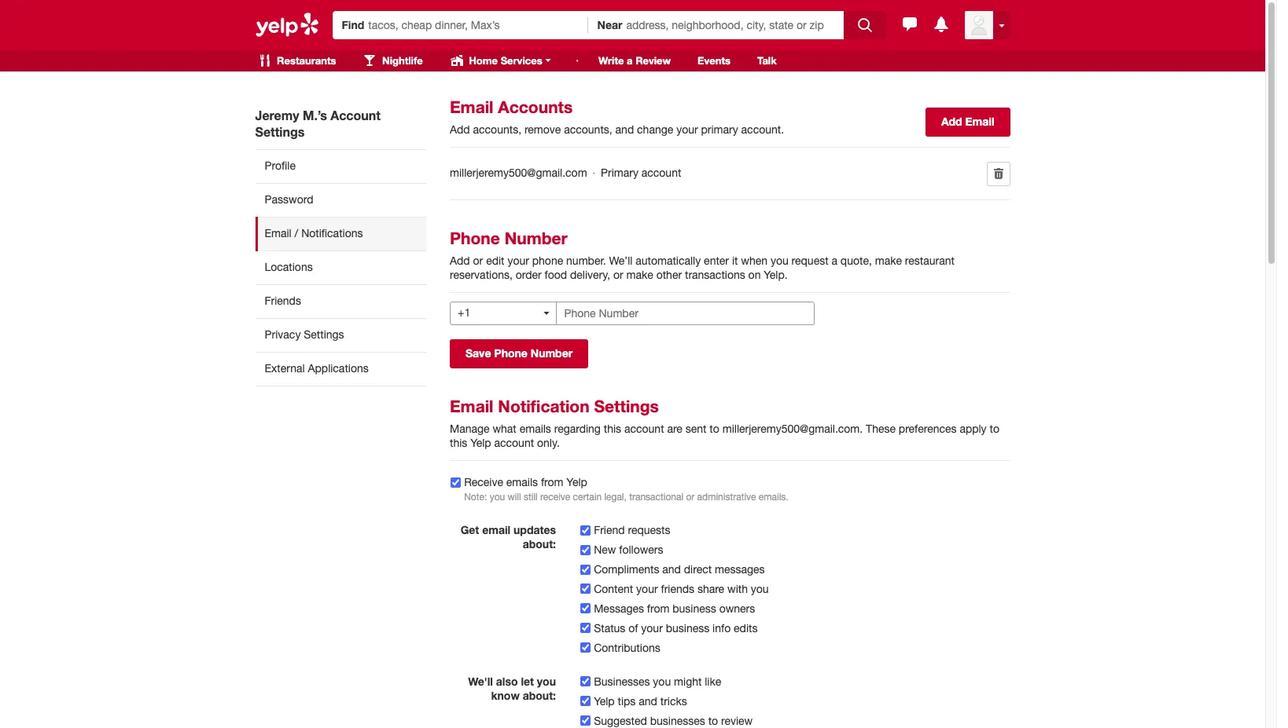 Task type: describe. For each thing, give the bounding box(es) containing it.
restaurants link
[[246, 50, 348, 72]]

apply
[[960, 423, 987, 435]]

profile link
[[255, 149, 426, 183]]

reservations,
[[450, 269, 513, 281]]

yelp inside receive emails from yelp note: you will still receive certain legal, transactional or administrative emails.
[[566, 476, 587, 489]]

direct
[[684, 564, 712, 576]]

friends
[[661, 583, 694, 596]]

email for email / notifications
[[265, 227, 292, 240]]

content your friends share with you
[[594, 583, 769, 596]]

preferences
[[899, 423, 957, 435]]

external applications
[[265, 362, 369, 375]]

nightlife
[[379, 54, 423, 67]]

none search field containing find
[[332, 6, 888, 39]]

messages from business owners
[[594, 603, 755, 615]]

password link
[[255, 183, 426, 217]]

0 vertical spatial or
[[473, 255, 483, 267]]

applications
[[308, 362, 369, 375]]

when
[[741, 255, 767, 267]]

phone inside button
[[494, 347, 528, 360]]

1 vertical spatial business
[[666, 623, 709, 635]]

a inside phone number add or edit your phone number. we'll automatically enter it when you request a quote, make restaurant reservations, order food delivery, or make other transactions on yelp.
[[832, 255, 837, 267]]

to inside . these preferences apply to this yelp account only.
[[990, 423, 999, 435]]

you inside receive emails from yelp note: you will still receive certain legal, transactional or administrative emails.
[[490, 492, 505, 503]]

what
[[493, 423, 516, 435]]

receive emails from yelp note: you will still receive certain legal, transactional or administrative emails.
[[464, 476, 788, 503]]

let
[[521, 675, 534, 689]]

email notification settings
[[450, 397, 659, 417]]

external
[[265, 362, 305, 375]]

content
[[594, 583, 633, 596]]

add for email accounts
[[450, 123, 470, 136]]

password
[[265, 193, 313, 206]]

messages element
[[900, 15, 919, 34]]

messages
[[594, 603, 644, 615]]

2 vertical spatial and
[[639, 696, 657, 708]]

edit
[[486, 255, 504, 267]]

save phone number
[[466, 347, 573, 360]]

you inside we'll also let you know about:
[[537, 675, 556, 689]]

menu bar containing write a review
[[571, 50, 788, 72]]

and inside email accounts add accounts, remove accounts, and change your primary account.
[[615, 123, 634, 136]]

request
[[792, 255, 828, 267]]

from inside receive emails from yelp note: you will still receive certain legal, transactional or administrative emails.
[[541, 476, 563, 489]]

of
[[628, 623, 638, 635]]

only.
[[537, 437, 560, 450]]

receive
[[464, 476, 503, 489]]

to right the sent
[[710, 423, 719, 435]]

notifications
[[301, 227, 363, 240]]

phone
[[532, 255, 563, 267]]

owners
[[719, 603, 755, 615]]

manage
[[450, 423, 490, 435]]

with
[[727, 583, 748, 596]]

receive
[[540, 492, 570, 503]]

Find field
[[368, 17, 578, 33]]

jeremy m.'s account settings
[[255, 108, 381, 139]]

1 horizontal spatial or
[[613, 269, 623, 281]]

0 vertical spatial account
[[641, 167, 681, 180]]

account inside . these preferences apply to this yelp account only.
[[494, 437, 534, 450]]

1 vertical spatial from
[[647, 603, 669, 615]]

events link
[[686, 50, 742, 72]]

write
[[598, 54, 624, 67]]

tricks
[[660, 696, 687, 708]]

we'll also let you know about:
[[468, 675, 556, 703]]

0 vertical spatial this
[[604, 423, 621, 435]]

1 accounts, from the left
[[473, 123, 521, 136]]

automatically
[[636, 255, 701, 267]]

about: inside we'll also let you know about:
[[523, 689, 556, 703]]

messages
[[715, 564, 765, 576]]

notification
[[498, 397, 589, 417]]

like
[[705, 676, 721, 689]]

phone inside phone number add or edit your phone number. we'll automatically enter it when you request a quote, make restaurant reservations, order food delivery, or make other transactions on yelp.
[[450, 229, 500, 248]]

number.
[[566, 255, 606, 267]]

locations
[[265, 261, 313, 274]]

jeremy m. image
[[964, 11, 993, 39]]

requests
[[628, 524, 670, 537]]

new
[[594, 544, 616, 557]]

address, neighborhood, city, state or zip field
[[626, 17, 834, 33]]

yelp inside . these preferences apply to this yelp account only.
[[470, 437, 491, 450]]

friend
[[594, 524, 625, 537]]

also
[[496, 675, 518, 689]]

compliments
[[594, 564, 659, 576]]

account.
[[741, 123, 784, 136]]

your inside phone number add or edit your phone number. we'll automatically enter it when you request a quote, make restaurant reservations, order food delivery, or make other transactions on yelp.
[[507, 255, 529, 267]]

talk
[[757, 54, 777, 67]]

number inside phone number add or edit your phone number. we'll automatically enter it when you request a quote, make restaurant reservations, order food delivery, or make other transactions on yelp.
[[505, 229, 568, 248]]

suggested
[[594, 715, 647, 728]]

remove
[[524, 123, 561, 136]]

primary
[[601, 167, 638, 180]]

status
[[594, 623, 625, 635]]

privacy settings link
[[255, 318, 426, 352]]

talk link
[[745, 50, 788, 72]]

external applications link
[[255, 352, 426, 387]]

emails inside receive emails from yelp note: you will still receive certain legal, transactional or administrative emails.
[[506, 476, 538, 489]]

email / notifications link
[[255, 217, 426, 251]]

other
[[656, 269, 682, 281]]

about: inside get email updates about:
[[523, 538, 556, 551]]

quote,
[[840, 255, 872, 267]]



Task type: locate. For each thing, give the bounding box(es) containing it.
add inside phone number add or edit your phone number. we'll automatically enter it when you request a quote, make restaurant reservations, order food delivery, or make other transactions on yelp.
[[450, 255, 470, 267]]

you inside phone number add or edit your phone number. we'll automatically enter it when you request a quote, make restaurant reservations, order food delivery, or make other transactions on yelp.
[[771, 255, 789, 267]]

transactions
[[685, 269, 745, 281]]

contributions
[[594, 642, 660, 655]]

menu bar
[[246, 50, 568, 72], [571, 50, 788, 72]]

0 vertical spatial number
[[505, 229, 568, 248]]

m.'s
[[303, 108, 327, 123]]

yelp down manage at left
[[470, 437, 491, 450]]

business down the content your friends share with you
[[673, 603, 716, 615]]

0 vertical spatial business
[[673, 603, 716, 615]]

yelp tips and tricks
[[594, 696, 687, 708]]

save
[[466, 347, 491, 360]]

1 vertical spatial this
[[450, 437, 467, 450]]

make down we'll
[[626, 269, 653, 281]]

your
[[676, 123, 698, 136], [507, 255, 529, 267], [636, 583, 658, 596], [641, 623, 663, 635]]

share
[[697, 583, 724, 596]]

0 horizontal spatial from
[[541, 476, 563, 489]]

or down we'll
[[613, 269, 623, 281]]

friend requests
[[594, 524, 670, 537]]

suggested businesses to review
[[594, 715, 753, 728]]

millerjeremy500@gmail.com up emails. on the bottom right of the page
[[722, 423, 860, 435]]

phone right save
[[494, 347, 528, 360]]

. these preferences apply to this yelp account only.
[[450, 423, 999, 450]]

info
[[712, 623, 731, 635]]

a left quote,
[[832, 255, 837, 267]]

1 about: from the top
[[523, 538, 556, 551]]

0 horizontal spatial millerjeremy500@gmail.com
[[450, 167, 587, 180]]

locations link
[[255, 251, 426, 285]]

account left are
[[624, 423, 664, 435]]

this
[[604, 423, 621, 435], [450, 437, 467, 450]]

None checkbox
[[451, 478, 461, 488], [580, 526, 591, 536], [580, 545, 591, 556], [580, 565, 591, 575], [580, 585, 591, 595], [580, 604, 591, 615], [580, 697, 591, 707], [580, 717, 591, 727], [451, 478, 461, 488], [580, 526, 591, 536], [580, 545, 591, 556], [580, 565, 591, 575], [580, 585, 591, 595], [580, 604, 591, 615], [580, 697, 591, 707], [580, 717, 591, 727]]

services
[[501, 54, 542, 67]]

.
[[860, 423, 863, 435]]

emails up only.
[[520, 423, 551, 435]]

add
[[941, 115, 962, 128], [450, 123, 470, 136], [450, 255, 470, 267]]

settings up external applications
[[304, 329, 344, 341]]

1 horizontal spatial accounts,
[[564, 123, 612, 136]]

None checkbox
[[580, 624, 591, 634], [580, 644, 591, 654], [580, 677, 591, 688], [580, 624, 591, 634], [580, 644, 591, 654], [580, 677, 591, 688]]

account down what
[[494, 437, 534, 450]]

menu bar containing restaurants
[[246, 50, 568, 72]]

to left 'review'
[[708, 715, 718, 728]]

0 vertical spatial make
[[875, 255, 902, 267]]

restaurants
[[274, 54, 336, 67]]

Phone Number text field
[[556, 302, 815, 325]]

sent
[[686, 423, 707, 435]]

millerjeremy500@gmail.com down remove
[[450, 167, 587, 180]]

get
[[461, 524, 479, 537]]

and left change
[[615, 123, 634, 136]]

2 about: from the top
[[523, 689, 556, 703]]

a right the write
[[627, 54, 633, 67]]

we'll
[[609, 255, 633, 267]]

tips
[[618, 696, 636, 708]]

1 vertical spatial phone
[[494, 347, 528, 360]]

manage what emails regarding this account are sent to millerjeremy500@gmail.com
[[450, 423, 860, 435]]

0 horizontal spatial or
[[473, 255, 483, 267]]

yelp left tips
[[594, 696, 615, 708]]

number up email notification settings
[[531, 347, 573, 360]]

1 horizontal spatial this
[[604, 423, 621, 435]]

you right with
[[751, 583, 769, 596]]

0 vertical spatial phone
[[450, 229, 500, 248]]

1 vertical spatial a
[[832, 255, 837, 267]]

it
[[732, 255, 738, 267]]

add for phone number
[[450, 255, 470, 267]]

this right regarding
[[604, 423, 621, 435]]

None search field
[[332, 6, 888, 39]]

we'll
[[468, 675, 493, 689]]

millerjeremy500@gmail.com
[[450, 167, 587, 180], [722, 423, 860, 435]]

email / notifications
[[265, 227, 363, 240]]

and up friends
[[662, 564, 681, 576]]

2 vertical spatial settings
[[594, 397, 659, 417]]

2 vertical spatial or
[[686, 492, 695, 503]]

and right tips
[[639, 696, 657, 708]]

review
[[635, 54, 671, 67]]

0 horizontal spatial accounts,
[[473, 123, 521, 136]]

notifications element
[[931, 15, 950, 34]]

settings
[[255, 124, 305, 139], [304, 329, 344, 341], [594, 397, 659, 417]]

about: down updates
[[523, 538, 556, 551]]

/
[[295, 227, 298, 240]]

settings up manage what emails regarding this account are sent to millerjeremy500@gmail.com
[[594, 397, 659, 417]]

or right 'transactional' on the bottom
[[686, 492, 695, 503]]

1 horizontal spatial menu bar
[[571, 50, 788, 72]]

0 horizontal spatial a
[[627, 54, 633, 67]]

add inside email accounts add accounts, remove accounts, and change your primary account.
[[450, 123, 470, 136]]

from up receive
[[541, 476, 563, 489]]

account
[[330, 108, 381, 123]]

make
[[875, 255, 902, 267], [626, 269, 653, 281]]

delivery,
[[570, 269, 610, 281]]

near
[[597, 18, 622, 31]]

order
[[516, 269, 542, 281]]

settings down jeremy
[[255, 124, 305, 139]]

1 vertical spatial account
[[624, 423, 664, 435]]

home
[[469, 54, 498, 67]]

to right apply on the right of page
[[990, 423, 999, 435]]

notifications image
[[931, 15, 950, 34]]

number up the phone
[[505, 229, 568, 248]]

0 vertical spatial settings
[[255, 124, 305, 139]]

to
[[710, 423, 719, 435], [990, 423, 999, 435], [708, 715, 718, 728]]

0 vertical spatial millerjeremy500@gmail.com
[[450, 167, 587, 180]]

emails
[[520, 423, 551, 435], [506, 476, 538, 489]]

1 vertical spatial about:
[[523, 689, 556, 703]]

email inside email accounts add accounts, remove accounts, and change your primary account.
[[450, 98, 493, 117]]

accounts, right remove
[[564, 123, 612, 136]]

1 vertical spatial number
[[531, 347, 573, 360]]

email
[[482, 524, 510, 537]]

you up the yelp.
[[771, 255, 789, 267]]

legal,
[[604, 492, 627, 503]]

2 vertical spatial yelp
[[594, 696, 615, 708]]

a inside menu bar
[[627, 54, 633, 67]]

review
[[721, 715, 753, 728]]

this down manage at left
[[450, 437, 467, 450]]

1 horizontal spatial and
[[639, 696, 657, 708]]

email for email accounts add accounts, remove accounts, and change your primary account.
[[450, 98, 493, 117]]

0 vertical spatial emails
[[520, 423, 551, 435]]

yelp up certain
[[566, 476, 587, 489]]

1 vertical spatial or
[[613, 269, 623, 281]]

2 horizontal spatial and
[[662, 564, 681, 576]]

events
[[698, 54, 731, 67]]

your up order
[[507, 255, 529, 267]]

your right of
[[641, 623, 663, 635]]

0 horizontal spatial make
[[626, 269, 653, 281]]

privacy
[[265, 329, 301, 341]]

you left will
[[490, 492, 505, 503]]

friends
[[265, 295, 301, 307]]

restaurant
[[905, 255, 955, 267]]

1 vertical spatial yelp
[[566, 476, 587, 489]]

2 menu bar from the left
[[571, 50, 788, 72]]

your inside email accounts add accounts, remove accounts, and change your primary account.
[[676, 123, 698, 136]]

businesses
[[650, 715, 705, 728]]

you right let
[[537, 675, 556, 689]]

find
[[342, 18, 364, 31]]

2 vertical spatial account
[[494, 437, 534, 450]]

friends link
[[255, 285, 426, 318]]

1 vertical spatial and
[[662, 564, 681, 576]]

1 vertical spatial settings
[[304, 329, 344, 341]]

0 horizontal spatial this
[[450, 437, 467, 450]]

0 horizontal spatial menu bar
[[246, 50, 568, 72]]

these
[[866, 423, 896, 435]]

1 vertical spatial make
[[626, 269, 653, 281]]

0 vertical spatial about:
[[523, 538, 556, 551]]

write a review link
[[587, 50, 683, 72]]

0 vertical spatial from
[[541, 476, 563, 489]]

business down messages from business owners on the bottom
[[666, 623, 709, 635]]

emails up will
[[506, 476, 538, 489]]

make right quote,
[[875, 255, 902, 267]]

still
[[524, 492, 538, 503]]

1 horizontal spatial millerjeremy500@gmail.com
[[722, 423, 860, 435]]

email
[[450, 98, 493, 117], [965, 115, 994, 128], [265, 227, 292, 240], [450, 397, 493, 417]]

food
[[545, 269, 567, 281]]

or inside receive emails from yelp note: you will still receive certain legal, transactional or administrative emails.
[[686, 492, 695, 503]]

accounts,
[[473, 123, 521, 136], [564, 123, 612, 136]]

2 horizontal spatial or
[[686, 492, 695, 503]]

1 vertical spatial emails
[[506, 476, 538, 489]]

transactional
[[629, 492, 683, 503]]

you up tricks
[[653, 676, 671, 689]]

from up status of your business info edits
[[647, 603, 669, 615]]

your down the compliments
[[636, 583, 658, 596]]

your right change
[[676, 123, 698, 136]]

home services link
[[438, 50, 568, 72]]

profile
[[265, 160, 296, 172]]

1 horizontal spatial make
[[875, 255, 902, 267]]

phone up edit
[[450, 229, 500, 248]]

about:
[[523, 538, 556, 551], [523, 689, 556, 703]]

None field
[[368, 17, 578, 33]]

jeremy
[[255, 108, 299, 123]]

know
[[491, 689, 520, 703]]

business
[[673, 603, 716, 615], [666, 623, 709, 635]]

add email link
[[925, 108, 1010, 137]]

0 vertical spatial a
[[627, 54, 633, 67]]

1 horizontal spatial a
[[832, 255, 837, 267]]

enter
[[704, 255, 729, 267]]

new followers
[[594, 544, 663, 557]]

get email updates about:
[[461, 524, 556, 551]]

accounts
[[498, 98, 573, 117]]

1 horizontal spatial yelp
[[566, 476, 587, 489]]

account right the primary
[[641, 167, 681, 180]]

1 menu bar from the left
[[246, 50, 568, 72]]

number inside save phone number button
[[531, 347, 573, 360]]

0 horizontal spatial yelp
[[470, 437, 491, 450]]

0 horizontal spatial and
[[615, 123, 634, 136]]

2 accounts, from the left
[[564, 123, 612, 136]]

1 horizontal spatial from
[[647, 603, 669, 615]]

about: down let
[[523, 689, 556, 703]]

will
[[508, 492, 521, 503]]

nightlife link
[[351, 50, 435, 72]]

email for email notification settings
[[450, 397, 493, 417]]

messages image
[[900, 15, 919, 34]]

1 vertical spatial millerjeremy500@gmail.com
[[722, 423, 860, 435]]

certain
[[573, 492, 602, 503]]

accounts, down accounts
[[473, 123, 521, 136]]

businesses you might like
[[594, 676, 721, 689]]

0 vertical spatial yelp
[[470, 437, 491, 450]]

0 vertical spatial and
[[615, 123, 634, 136]]

on
[[748, 269, 761, 281]]

settings inside jeremy m.'s account settings
[[255, 124, 305, 139]]

this inside . these preferences apply to this yelp account only.
[[450, 437, 467, 450]]

status of your business info edits
[[594, 623, 758, 635]]

compliments and direct messages
[[594, 564, 765, 576]]

or up reservations,
[[473, 255, 483, 267]]

yelp.
[[764, 269, 788, 281]]

2 horizontal spatial yelp
[[594, 696, 615, 708]]



Task type: vqa. For each thing, say whether or not it's contained in the screenshot.
right Pm
no



